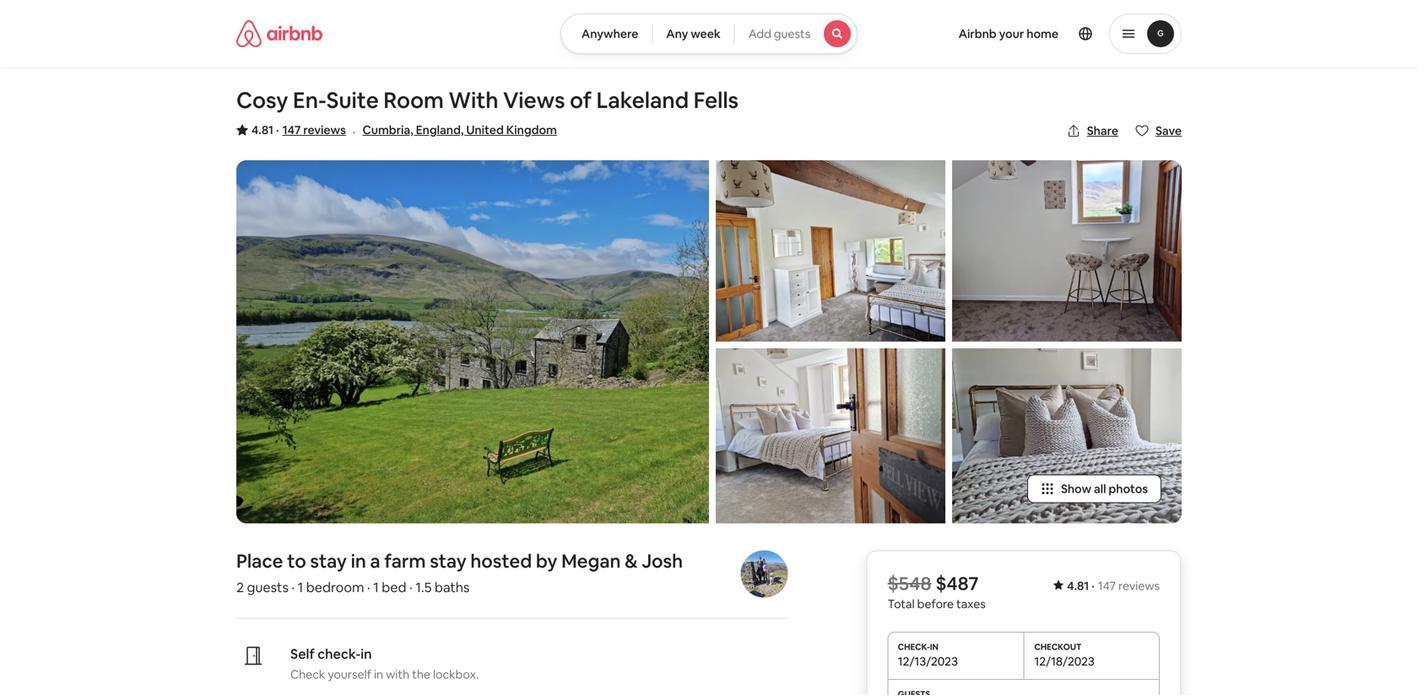 Task type: vqa. For each thing, say whether or not it's contained in the screenshot.
100 km button
no



Task type: locate. For each thing, give the bounding box(es) containing it.
guests inside button
[[774, 26, 811, 41]]

0 horizontal spatial 147
[[283, 122, 301, 138]]

0 vertical spatial 4.81 · 147 reviews
[[252, 122, 346, 138]]

1 vertical spatial guests
[[247, 579, 289, 596]]

with
[[449, 86, 499, 114]]

in
[[351, 550, 366, 574], [361, 646, 372, 663], [374, 667, 383, 683]]

1 horizontal spatial 147
[[1098, 579, 1116, 594]]

stay
[[310, 550, 347, 574], [430, 550, 467, 574]]

yourself
[[328, 667, 371, 683]]

4.81 up 12/18/2023
[[1067, 579, 1089, 594]]

add guests button
[[734, 14, 858, 54]]

1 horizontal spatial 1
[[373, 579, 379, 596]]

2 stay from the left
[[430, 550, 467, 574]]

1 vertical spatial reviews
[[1119, 579, 1160, 594]]

1 left bed
[[373, 579, 379, 596]]

place
[[236, 550, 283, 574]]

0 vertical spatial in
[[351, 550, 366, 574]]

kingdom
[[506, 122, 557, 138]]

none search field containing anywhere
[[561, 14, 858, 54]]

before
[[917, 597, 954, 612]]

1 horizontal spatial reviews
[[1119, 579, 1160, 594]]

farm
[[384, 550, 426, 574]]

megan
[[562, 550, 621, 574]]

any week
[[666, 26, 721, 41]]

1 horizontal spatial 4.81
[[1067, 579, 1089, 594]]

cumbria,
[[363, 122, 413, 138]]

1 horizontal spatial 4.81 · 147 reviews
[[1067, 579, 1160, 594]]

photos
[[1109, 482, 1148, 497]]

1 down to at left
[[298, 579, 303, 596]]

hosted
[[471, 550, 532, 574]]

0 vertical spatial 147
[[283, 122, 301, 138]]

0 horizontal spatial guests
[[247, 579, 289, 596]]

in up the yourself
[[361, 646, 372, 663]]

$487
[[936, 572, 979, 596]]

anywhere button
[[561, 14, 653, 54]]

airbnb
[[959, 26, 997, 41]]

save
[[1156, 123, 1182, 138]]

with
[[386, 667, 410, 683]]

in left with
[[374, 667, 383, 683]]

0 vertical spatial guests
[[774, 26, 811, 41]]

cosy
[[236, 86, 288, 114]]

1 vertical spatial 147
[[1098, 579, 1116, 594]]

show all photos button
[[1027, 475, 1162, 504]]

4.81
[[252, 122, 274, 138], [1067, 579, 1089, 594]]

4.81 · 147 reviews
[[252, 122, 346, 138], [1067, 579, 1160, 594]]

self check-in check yourself in with the lockbox.
[[290, 646, 479, 683]]

cosy en-suite room with views of lakeland fells image 2 image
[[716, 160, 946, 342]]

reviews
[[303, 122, 346, 138], [1119, 579, 1160, 594]]

room
[[384, 86, 444, 114]]

4.81 down cosy
[[252, 122, 274, 138]]

· down suite
[[353, 123, 356, 140]]

united
[[466, 122, 504, 138]]

stay up bedroom
[[310, 550, 347, 574]]

1 horizontal spatial guests
[[774, 26, 811, 41]]

a
[[370, 550, 380, 574]]

0 horizontal spatial reviews
[[303, 122, 346, 138]]

0 vertical spatial reviews
[[303, 122, 346, 138]]

0 horizontal spatial stay
[[310, 550, 347, 574]]

guests down place
[[247, 579, 289, 596]]

add
[[749, 26, 772, 41]]

1 vertical spatial in
[[361, 646, 372, 663]]

· left 1.5
[[409, 579, 413, 596]]

0 horizontal spatial 1
[[298, 579, 303, 596]]

1 vertical spatial 4.81 · 147 reviews
[[1067, 579, 1160, 594]]

of
[[570, 86, 592, 114]]

share button
[[1060, 117, 1125, 145]]

guests
[[774, 26, 811, 41], [247, 579, 289, 596]]

by
[[536, 550, 558, 574]]

None search field
[[561, 14, 858, 54]]

fells
[[694, 86, 739, 114]]

· inside · cumbria, england, united kingdom
[[353, 123, 356, 140]]

1
[[298, 579, 303, 596], [373, 579, 379, 596]]

your
[[999, 26, 1024, 41]]

·
[[276, 122, 279, 138], [353, 123, 356, 140], [1092, 579, 1095, 594], [292, 579, 295, 596], [367, 579, 370, 596], [409, 579, 413, 596]]

· down cosy
[[276, 122, 279, 138]]

any week button
[[652, 14, 735, 54]]

in inside "place to stay in a farm stay hosted by megan & josh 2 guests · 1 bedroom · 1 bed · 1.5 baths"
[[351, 550, 366, 574]]

guests right add
[[774, 26, 811, 41]]

stay up baths
[[430, 550, 467, 574]]

show all photos
[[1061, 482, 1148, 497]]

0 horizontal spatial 4.81
[[252, 122, 274, 138]]

0 horizontal spatial 4.81 · 147 reviews
[[252, 122, 346, 138]]

self
[[290, 646, 315, 663]]

add guests
[[749, 26, 811, 41]]

the
[[412, 667, 431, 683]]

1 stay from the left
[[310, 550, 347, 574]]

learn more about the host, megan & josh. image
[[741, 551, 788, 598], [741, 551, 788, 598]]

147 reviews button
[[283, 122, 346, 138]]

in left the a
[[351, 550, 366, 574]]

147
[[283, 122, 301, 138], [1098, 579, 1116, 594]]

1 horizontal spatial stay
[[430, 550, 467, 574]]

show
[[1061, 482, 1092, 497]]



Task type: describe. For each thing, give the bounding box(es) containing it.
· left bed
[[367, 579, 370, 596]]

cosy en-suite room with views of lakeland fells image 3 image
[[716, 349, 946, 524]]

2 vertical spatial in
[[374, 667, 383, 683]]

$548 $487 total before taxes
[[888, 572, 986, 612]]

week
[[691, 26, 721, 41]]

cosy en-suite room with views of lakeland fells image 1 image
[[236, 160, 709, 524]]

$548
[[888, 572, 932, 596]]

suite
[[326, 86, 379, 114]]

lakeland
[[596, 86, 689, 114]]

check
[[290, 667, 325, 683]]

guests inside "place to stay in a farm stay hosted by megan & josh 2 guests · 1 bedroom · 1 bed · 1.5 baths"
[[247, 579, 289, 596]]

profile element
[[878, 0, 1182, 68]]

· up 12/18/2023
[[1092, 579, 1095, 594]]

place to stay in a farm stay hosted by megan & josh 2 guests · 1 bedroom · 1 bed · 1.5 baths
[[236, 550, 683, 596]]

1.5
[[416, 579, 432, 596]]

en-
[[293, 86, 326, 114]]

cumbria, england, united kingdom button
[[363, 120, 557, 140]]

cosy en-suite room with views of lakeland fells image 5 image
[[952, 349, 1182, 524]]

bedroom
[[306, 579, 364, 596]]

bed
[[382, 579, 407, 596]]

check-
[[318, 646, 361, 663]]

taxes
[[957, 597, 986, 612]]

lockbox.
[[433, 667, 479, 683]]

home
[[1027, 26, 1059, 41]]

any
[[666, 26, 688, 41]]

0 vertical spatial 4.81
[[252, 122, 274, 138]]

12/13/2023
[[898, 654, 958, 669]]

1 vertical spatial 4.81
[[1067, 579, 1089, 594]]

anywhere
[[582, 26, 639, 41]]

views
[[503, 86, 565, 114]]

cosy en-suite room with views of lakeland fells
[[236, 86, 739, 114]]

· down to at left
[[292, 579, 295, 596]]

airbnb your home link
[[949, 16, 1069, 52]]

airbnb your home
[[959, 26, 1059, 41]]

england,
[[416, 122, 464, 138]]

save button
[[1129, 117, 1189, 145]]

12/18/2023
[[1035, 654, 1095, 669]]

share
[[1087, 123, 1119, 138]]

to
[[287, 550, 306, 574]]

2
[[236, 579, 244, 596]]

2 1 from the left
[[373, 579, 379, 596]]

1 1 from the left
[[298, 579, 303, 596]]

all
[[1094, 482, 1106, 497]]

· cumbria, england, united kingdom
[[353, 122, 557, 140]]

baths
[[435, 579, 470, 596]]

total
[[888, 597, 915, 612]]

cosy en-suite room with views of lakeland fells image 4 image
[[952, 160, 1182, 342]]

& josh
[[625, 550, 683, 574]]



